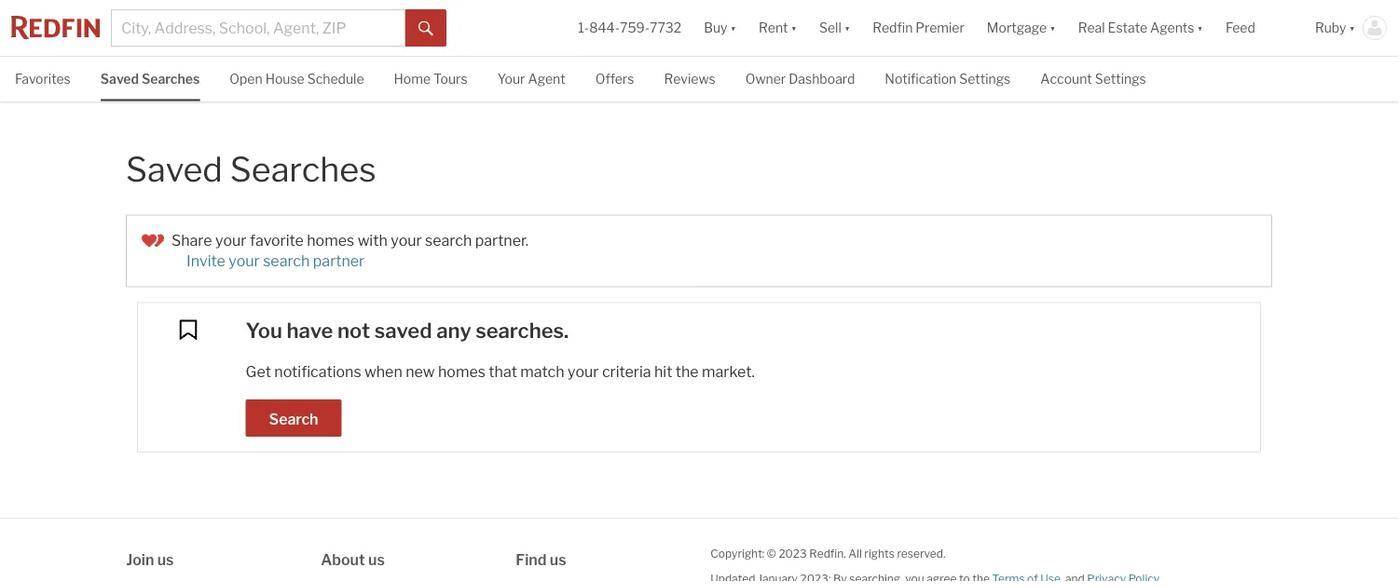 Task type: locate. For each thing, give the bounding box(es) containing it.
settings for account settings
[[1096, 71, 1147, 87]]

2 horizontal spatial us
[[550, 551, 567, 569]]

your
[[215, 232, 247, 250], [391, 232, 422, 250], [229, 252, 260, 270], [568, 363, 599, 381]]

reserved.
[[898, 547, 946, 561]]

you
[[246, 318, 283, 344]]

sell ▾
[[820, 20, 851, 36]]

redfin premier button
[[862, 0, 976, 56]]

your agent link
[[498, 57, 566, 99]]

1 settings from the left
[[960, 71, 1011, 87]]

sell
[[820, 20, 842, 36]]

mortgage ▾ button
[[987, 0, 1056, 56]]

invite
[[187, 252, 226, 270]]

saved up the share
[[126, 149, 223, 190]]

home tours
[[394, 71, 468, 87]]

0 vertical spatial saved
[[100, 71, 139, 87]]

1 vertical spatial homes
[[438, 363, 486, 381]]

homes up partner
[[307, 232, 355, 250]]

settings
[[960, 71, 1011, 87], [1096, 71, 1147, 87]]

©
[[767, 547, 777, 561]]

share
[[172, 232, 212, 250]]

rent ▾
[[759, 20, 797, 36]]

1-844-759-7732 link
[[578, 20, 682, 36]]

open
[[230, 71, 263, 87]]

0 vertical spatial searches
[[142, 71, 200, 87]]

mortgage
[[987, 20, 1048, 36]]

search down favorite
[[263, 252, 310, 270]]

your agent
[[498, 71, 566, 87]]

about us
[[321, 551, 385, 569]]

buy ▾ button
[[693, 0, 748, 56]]

home tours link
[[394, 57, 468, 99]]

homes
[[307, 232, 355, 250], [438, 363, 486, 381]]

1 vertical spatial searches
[[230, 149, 376, 190]]

us for find us
[[550, 551, 567, 569]]

searches left open
[[142, 71, 200, 87]]

hit
[[655, 363, 673, 381]]

mortgage ▾ button
[[976, 0, 1068, 56]]

real estate agents ▾ link
[[1079, 0, 1204, 56]]

saved searches
[[100, 71, 200, 87], [126, 149, 376, 190]]

1 vertical spatial search
[[263, 252, 310, 270]]

your
[[498, 71, 525, 87]]

6 ▾ from the left
[[1350, 20, 1356, 36]]

home
[[394, 71, 431, 87]]

that
[[489, 363, 517, 381]]

not
[[338, 318, 370, 344]]

buy ▾
[[704, 20, 737, 36]]

▾ right mortgage
[[1050, 20, 1056, 36]]

us right the find
[[550, 551, 567, 569]]

0 vertical spatial saved searches
[[100, 71, 200, 87]]

all
[[849, 547, 862, 561]]

▾ right rent
[[791, 20, 797, 36]]

▾ right agents
[[1198, 20, 1204, 36]]

match
[[521, 363, 565, 381]]

redfin.
[[810, 547, 847, 561]]

the
[[676, 363, 699, 381]]

▾ for mortgage ▾
[[1050, 20, 1056, 36]]

estate
[[1108, 20, 1148, 36]]

homes left that
[[438, 363, 486, 381]]

0 horizontal spatial searches
[[142, 71, 200, 87]]

search
[[425, 232, 472, 250], [263, 252, 310, 270]]

3 ▾ from the left
[[845, 20, 851, 36]]

join
[[126, 551, 154, 569]]

mortgage ▾
[[987, 20, 1056, 36]]

partner
[[313, 252, 365, 270]]

0 vertical spatial homes
[[307, 232, 355, 250]]

have
[[287, 318, 333, 344]]

settings down mortgage
[[960, 71, 1011, 87]]

saved
[[100, 71, 139, 87], [126, 149, 223, 190]]

1 us from the left
[[157, 551, 174, 569]]

invite your search partner link
[[187, 252, 365, 270]]

▾ for ruby ▾
[[1350, 20, 1356, 36]]

favorites link
[[15, 57, 71, 99]]

1 vertical spatial saved
[[126, 149, 223, 190]]

real estate agents ▾
[[1079, 20, 1204, 36]]

us for about us
[[368, 551, 385, 569]]

2 us from the left
[[368, 551, 385, 569]]

1 ▾ from the left
[[731, 20, 737, 36]]

submit search image
[[419, 21, 434, 36]]

buy
[[704, 20, 728, 36]]

saved inside saved searches link
[[100, 71, 139, 87]]

▾ inside 'dropdown button'
[[1198, 20, 1204, 36]]

us
[[157, 551, 174, 569], [368, 551, 385, 569], [550, 551, 567, 569]]

saved right favorites
[[100, 71, 139, 87]]

redfin
[[873, 20, 913, 36]]

join us
[[126, 551, 174, 569]]

agents
[[1151, 20, 1195, 36]]

notifications
[[274, 363, 361, 381]]

2 settings from the left
[[1096, 71, 1147, 87]]

1 horizontal spatial settings
[[1096, 71, 1147, 87]]

copyright:
[[711, 547, 765, 561]]

search left partner.
[[425, 232, 472, 250]]

homes inside share your favorite homes with your search partner. invite your search partner
[[307, 232, 355, 250]]

rent ▾ button
[[759, 0, 797, 56]]

buy ▾ button
[[704, 0, 737, 56]]

3 us from the left
[[550, 551, 567, 569]]

criteria
[[602, 363, 651, 381]]

us right about
[[368, 551, 385, 569]]

4 ▾ from the left
[[1050, 20, 1056, 36]]

us right join
[[157, 551, 174, 569]]

searches up favorite
[[230, 149, 376, 190]]

sell ▾ button
[[820, 0, 851, 56]]

share your favorite homes with your search partner. invite your search partner
[[172, 232, 529, 270]]

real estate agents ▾ button
[[1068, 0, 1215, 56]]

0 vertical spatial search
[[425, 232, 472, 250]]

house
[[265, 71, 305, 87]]

us for join us
[[157, 551, 174, 569]]

search
[[269, 410, 318, 429]]

0 horizontal spatial us
[[157, 551, 174, 569]]

1 horizontal spatial us
[[368, 551, 385, 569]]

▾ right the ruby
[[1350, 20, 1356, 36]]

ruby ▾
[[1316, 20, 1356, 36]]

copyright: © 2023 redfin. all rights reserved.
[[711, 547, 946, 561]]

▾ right sell
[[845, 20, 851, 36]]

settings down estate
[[1096, 71, 1147, 87]]

dashboard
[[789, 71, 856, 87]]

5 ▾ from the left
[[1198, 20, 1204, 36]]

with
[[358, 232, 388, 250]]

▾ right buy
[[731, 20, 737, 36]]

2 ▾ from the left
[[791, 20, 797, 36]]

0 horizontal spatial homes
[[307, 232, 355, 250]]

offers
[[596, 71, 635, 87]]

tours
[[434, 71, 468, 87]]

0 horizontal spatial settings
[[960, 71, 1011, 87]]

7732
[[650, 20, 682, 36]]

searches.
[[476, 318, 569, 344]]

▾ for buy ▾
[[731, 20, 737, 36]]



Task type: vqa. For each thing, say whether or not it's contained in the screenshot.
Settings
yes



Task type: describe. For each thing, give the bounding box(es) containing it.
reviews
[[664, 71, 716, 87]]

rights
[[865, 547, 895, 561]]

759-
[[620, 20, 650, 36]]

notification settings
[[885, 71, 1011, 87]]

feed
[[1226, 20, 1256, 36]]

1 horizontal spatial homes
[[438, 363, 486, 381]]

new
[[406, 363, 435, 381]]

search button
[[246, 400, 342, 437]]

offers link
[[596, 57, 635, 99]]

2023
[[779, 547, 807, 561]]

notification settings link
[[885, 57, 1011, 99]]

find
[[516, 551, 547, 569]]

saved
[[375, 318, 432, 344]]

ruby
[[1316, 20, 1347, 36]]

▾ for sell ▾
[[845, 20, 851, 36]]

saved searches link
[[100, 57, 200, 99]]

1 vertical spatial saved searches
[[126, 149, 376, 190]]

0 horizontal spatial search
[[263, 252, 310, 270]]

open house schedule
[[230, 71, 364, 87]]

sell ▾ button
[[809, 0, 862, 56]]

your up invite
[[215, 232, 247, 250]]

agent
[[528, 71, 566, 87]]

partner.
[[475, 232, 529, 250]]

▾ for rent ▾
[[791, 20, 797, 36]]

get notifications when new homes that match your criteria hit the market.
[[246, 363, 755, 381]]

1-844-759-7732
[[578, 20, 682, 36]]

find us
[[516, 551, 567, 569]]

account settings link
[[1041, 57, 1147, 99]]

your right invite
[[229, 252, 260, 270]]

notification
[[885, 71, 957, 87]]

you have not saved any searches.
[[246, 318, 569, 344]]

owner
[[746, 71, 786, 87]]

owner dashboard link
[[746, 57, 856, 99]]

redfin premier
[[873, 20, 965, 36]]

favorite
[[250, 232, 304, 250]]

your right match
[[568, 363, 599, 381]]

about
[[321, 551, 365, 569]]

real
[[1079, 20, 1106, 36]]

when
[[365, 363, 403, 381]]

1-
[[578, 20, 590, 36]]

any
[[437, 318, 472, 344]]

rent ▾ button
[[748, 0, 809, 56]]

1 horizontal spatial search
[[425, 232, 472, 250]]

market.
[[702, 363, 755, 381]]

get
[[246, 363, 271, 381]]

reviews link
[[664, 57, 716, 99]]

1 horizontal spatial searches
[[230, 149, 376, 190]]

owner dashboard
[[746, 71, 856, 87]]

rent
[[759, 20, 789, 36]]

settings for notification settings
[[960, 71, 1011, 87]]

your right with
[[391, 232, 422, 250]]

feed button
[[1215, 0, 1305, 56]]

favorites
[[15, 71, 71, 87]]

844-
[[590, 20, 620, 36]]

account settings
[[1041, 71, 1147, 87]]

premier
[[916, 20, 965, 36]]

City, Address, School, Agent, ZIP search field
[[111, 9, 406, 47]]

open house schedule link
[[230, 57, 364, 99]]

account
[[1041, 71, 1093, 87]]

schedule
[[308, 71, 364, 87]]



